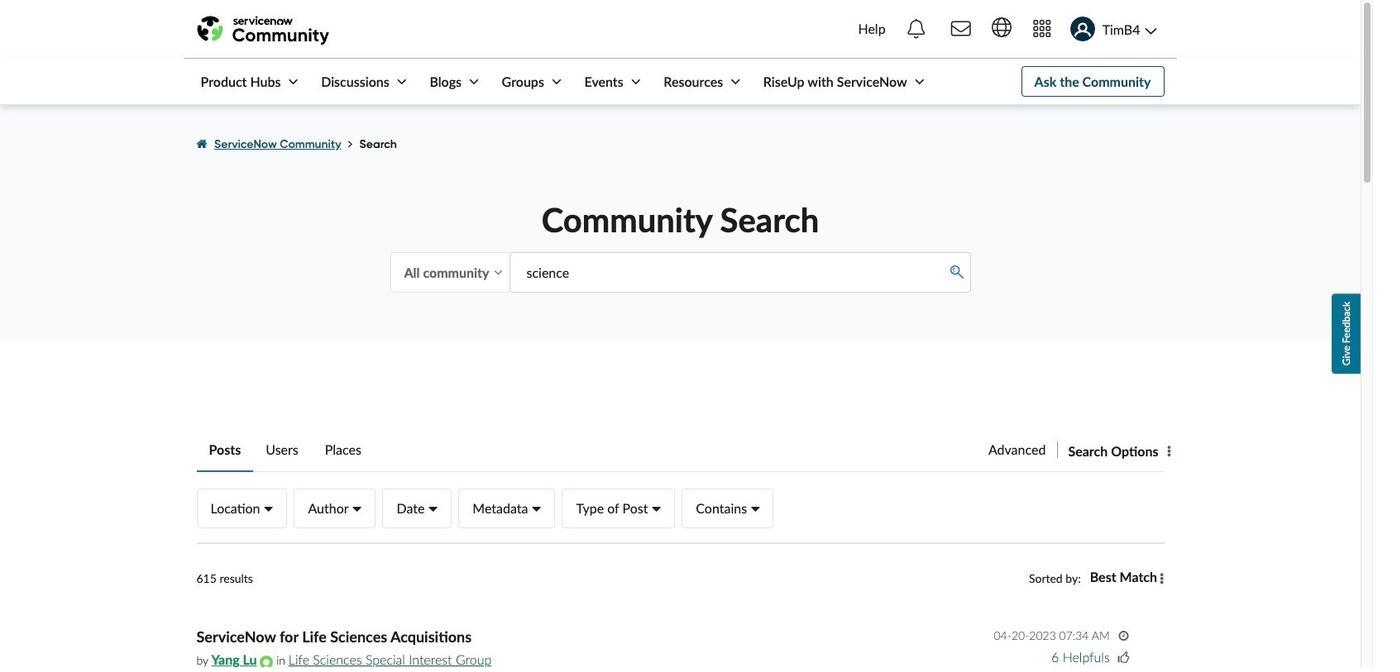 Task type: describe. For each thing, give the bounding box(es) containing it.
Search text field
[[509, 252, 971, 293]]

language selector image
[[992, 18, 1011, 38]]



Task type: vqa. For each thing, say whether or not it's contained in the screenshot.
alert
yes



Task type: locate. For each thing, give the bounding box(es) containing it.
timb4 image
[[1070, 17, 1095, 42]]

alert
[[196, 561, 1029, 596]]

servicenow employee image
[[260, 656, 273, 668]]

list
[[196, 122, 1164, 167]]

menu bar
[[184, 59, 928, 104]]

heading
[[1029, 561, 1089, 596]]

tab list
[[196, 430, 1164, 473]]

tab panel
[[196, 561, 1164, 668]]



